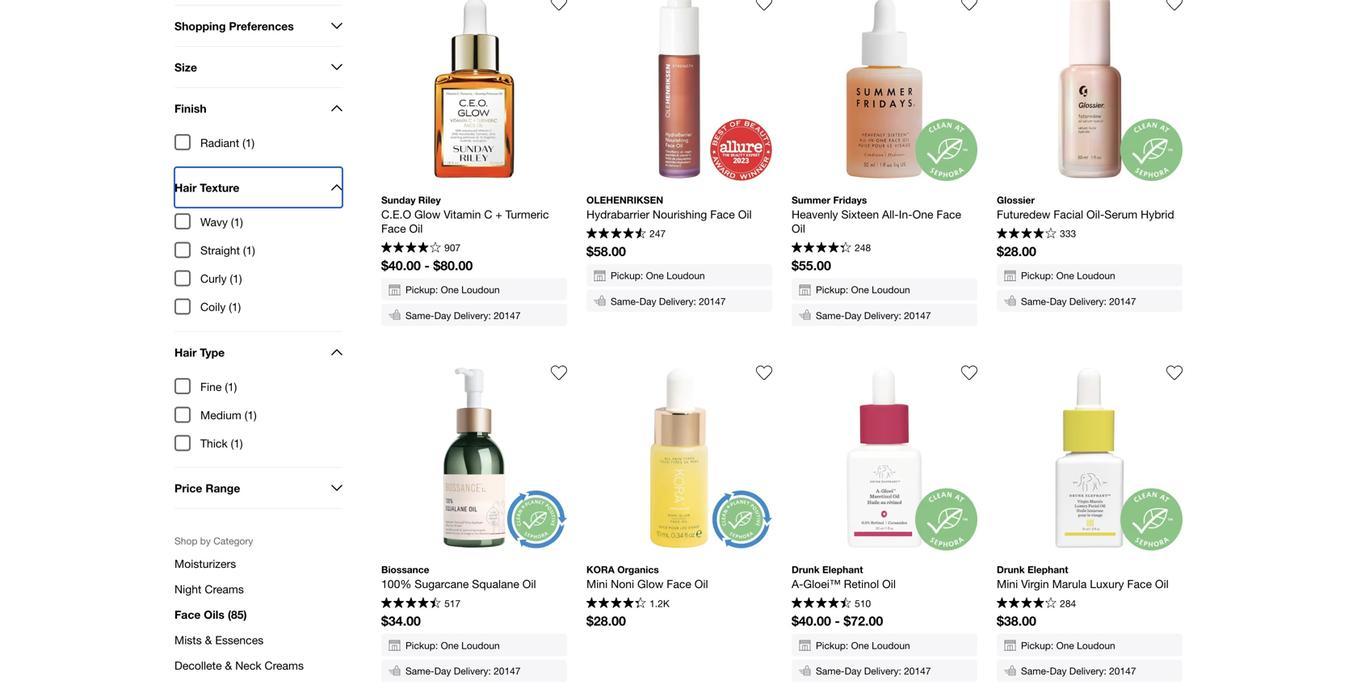 Task type: describe. For each thing, give the bounding box(es) containing it.
& for mists
[[205, 633, 212, 647]]

pickup: for $34.00
[[406, 640, 438, 651]]

love biossance - 100% sugarcane squalane oil image
[[551, 365, 567, 381]]

1.2k
[[650, 598, 670, 609]]

organics
[[617, 564, 659, 575]]

delivery: for $28.00
[[1069, 296, 1107, 307]]

hair for hair type
[[175, 346, 197, 359]]

$34.00
[[381, 613, 421, 629]]

247
[[650, 228, 666, 239]]

drunk elephant mini virgin marula luxury face oil
[[997, 564, 1169, 591]]

day for $40.00 - $72.00
[[845, 665, 862, 677]]

riley
[[418, 194, 441, 206]]

face oils (85) link
[[175, 602, 343, 627]]

oil inside drunk elephant mini virgin marula luxury face oil
[[1155, 577, 1169, 591]]

(85)
[[228, 608, 247, 621]]

$40.00 for $40.00 - $72.00
[[792, 613, 831, 629]]

sixteen
[[841, 208, 879, 221]]

same-day delivery: 20147 for $34.00
[[406, 665, 521, 677]]

(1) for radiant (1)
[[242, 136, 255, 149]]

drunk for $40.00 - $72.00
[[792, 564, 820, 575]]

drunk elephant - a-gloei™ retinol oil image
[[792, 365, 978, 551]]

elephant for $38.00
[[1028, 564, 1068, 575]]

loudoun for $40.00 - $80.00
[[461, 284, 500, 295]]

248 reviews element
[[855, 242, 871, 253]]

20147 for $58.00
[[699, 296, 726, 307]]

(1) for coily (1)
[[229, 300, 241, 314]]

mists & essences
[[175, 633, 264, 647]]

$38.00
[[997, 613, 1036, 629]]

straight
[[200, 244, 240, 257]]

pickup: one loudoun for $58.00
[[611, 270, 705, 281]]

20147 for $40.00 - $72.00
[[904, 665, 931, 677]]

texture
[[200, 181, 239, 194]]

delivery: for $40.00 - $80.00
[[454, 310, 491, 321]]

pickup: one loudoun for $55.00
[[816, 284, 910, 295]]

pickup: for $38.00
[[1021, 640, 1054, 651]]

same-day delivery: 20147 for $28.00
[[1021, 296, 1136, 307]]

mini for virgin
[[997, 577, 1018, 591]]

same- for $38.00
[[1021, 665, 1050, 677]]

biossance
[[381, 564, 429, 575]]

moisturizers
[[175, 557, 236, 570]]

curly (1)
[[200, 272, 242, 285]]

pickup: one loudoun for $38.00
[[1021, 640, 1115, 651]]

noni
[[611, 577, 634, 591]]

night
[[175, 582, 202, 596]]

kora organics mini noni glow face oil
[[587, 564, 708, 591]]

glow inside sunday riley c.e.o glow vitamin c + turmeric face oil
[[414, 208, 441, 221]]

same- for $40.00 - $72.00
[[816, 665, 845, 677]]

squalane
[[472, 577, 519, 591]]

same- for $34.00
[[406, 665, 434, 677]]

247 reviews element
[[650, 228, 666, 239]]

$58.00
[[587, 244, 626, 259]]

one for $28.00
[[1056, 270, 1074, 281]]

love drunk elephant - mini virgin marula luxury face oil image
[[1167, 365, 1183, 381]]

face inside olehenriksen hydrabarrier nourishing face oil
[[710, 208, 735, 221]]

shopping preferences
[[175, 19, 294, 33]]

fine
[[200, 380, 222, 393]]

a-
[[792, 577, 803, 591]]

333
[[1060, 228, 1076, 239]]

907
[[444, 242, 461, 253]]

curly
[[200, 272, 227, 285]]

coily (1)
[[200, 300, 241, 314]]

glossier - futuredew facial oil-serum hybrid image
[[997, 0, 1183, 181]]

love sunday riley - c.e.o glow vitamin c + turmeric face oil image
[[551, 0, 567, 11]]

hydrabarrier
[[587, 208, 650, 221]]

turmeric
[[505, 208, 549, 221]]

kora
[[587, 564, 615, 575]]

100%
[[381, 577, 412, 591]]

decollete & neck creams
[[175, 659, 304, 672]]

sugarcane
[[415, 577, 469, 591]]

mini for noni
[[587, 577, 608, 591]]

serum
[[1105, 208, 1138, 221]]

price range
[[175, 481, 240, 495]]

olehenriksen - hydrabarrier nourishing face oil image
[[587, 0, 772, 181]]

$40.00 - $72.00
[[792, 613, 883, 629]]

fridays
[[833, 194, 867, 206]]

hair type button
[[175, 332, 343, 372]]

size button
[[175, 47, 343, 87]]

(1) for curly (1)
[[230, 272, 242, 285]]

luxury face
[[1090, 577, 1152, 591]]

finish
[[175, 102, 207, 115]]

4.5 stars element for $55.00
[[792, 242, 851, 255]]

333 reviews element
[[1060, 228, 1076, 239]]

pickup: for $40.00 - $72.00
[[816, 640, 848, 651]]

price range button
[[175, 468, 343, 508]]

$40.00 - $80.00
[[381, 258, 473, 273]]

one for $55.00
[[851, 284, 869, 295]]

finish button
[[175, 88, 343, 128]]

248
[[855, 242, 871, 253]]

same-day delivery: 20147 for $40.00 - $72.00
[[816, 665, 931, 677]]

kora organics - mini noni glow face oil image
[[587, 365, 772, 551]]

essences
[[215, 633, 264, 647]]

20147 for $40.00 - $80.00
[[494, 310, 521, 321]]

sunday
[[381, 194, 416, 206]]

517
[[444, 598, 461, 609]]

loudoun for $34.00
[[461, 640, 500, 651]]

284 reviews element
[[1060, 598, 1076, 609]]

4.5 stars element for $40.00 - $72.00
[[792, 598, 851, 611]]

hair for hair texture
[[175, 181, 197, 194]]

radiant (1)
[[200, 136, 255, 149]]

pickup: one loudoun for $28.00
[[1021, 270, 1115, 281]]

marula
[[1052, 577, 1087, 591]]

+
[[495, 208, 502, 221]]

$80.00
[[433, 258, 473, 273]]

drunk elephant - mini virgin marula luxury face oil image
[[997, 365, 1183, 551]]

oil inside summer fridays heavenly sixteen all-in-one face oil
[[792, 222, 805, 235]]

c.e.o
[[381, 208, 411, 221]]

pickup: one loudoun for $40.00 - $80.00
[[406, 284, 500, 295]]

delivery: for $58.00
[[659, 296, 696, 307]]

vitamin
[[444, 208, 481, 221]]

creams inside 'link'
[[205, 582, 244, 596]]

love drunk elephant - a-gloei™ retinol oil image
[[961, 365, 978, 381]]

neck
[[235, 659, 261, 672]]

shop
[[175, 535, 197, 547]]

night creams link
[[175, 576, 343, 602]]

biossance 100% sugarcane squalane oil
[[381, 564, 536, 591]]

loudoun for $58.00
[[667, 270, 705, 281]]

one for $40.00 - $80.00
[[441, 284, 459, 295]]

type
[[200, 346, 225, 359]]

biossance - 100% sugarcane squalane oil image
[[381, 365, 567, 551]]

oils
[[204, 608, 225, 621]]

pickup: for $40.00 - $80.00
[[406, 284, 438, 295]]

day for $58.00
[[640, 296, 656, 307]]

delivery: for $34.00
[[454, 665, 491, 677]]

love kora organics - mini noni glow face oil image
[[756, 365, 772, 381]]

day for $40.00 - $80.00
[[434, 310, 451, 321]]

wavy (1)
[[200, 215, 243, 228]]



Task type: locate. For each thing, give the bounding box(es) containing it.
4 stars element for $38.00
[[997, 598, 1056, 611]]

day down $72.00
[[845, 665, 862, 677]]

sunday riley c.e.o glow vitamin c + turmeric face oil
[[381, 194, 552, 235]]

face right in-
[[937, 208, 961, 221]]

$28.00 down futuredew
[[997, 244, 1036, 259]]

day down the 517
[[434, 665, 451, 677]]

(1) right radiant
[[242, 136, 255, 149]]

shopping preferences button
[[175, 6, 343, 46]]

loudoun down the luxury face
[[1077, 640, 1115, 651]]

oil inside biossance 100% sugarcane squalane oil
[[523, 577, 536, 591]]

$55.00
[[792, 258, 831, 273]]

20147 for $34.00
[[494, 665, 521, 677]]

(1) right straight
[[243, 244, 255, 257]]

day for $38.00
[[1050, 665, 1067, 677]]

1 horizontal spatial -
[[835, 613, 840, 629]]

decollete & neck creams link
[[175, 653, 343, 678]]

same- for $28.00
[[1021, 296, 1050, 307]]

4.5 stars element up $34.00
[[381, 598, 441, 611]]

one
[[913, 208, 934, 221], [646, 270, 664, 281], [1056, 270, 1074, 281], [441, 284, 459, 295], [851, 284, 869, 295], [441, 640, 459, 651], [851, 640, 869, 651], [1056, 640, 1074, 651]]

& right mists
[[205, 633, 212, 647]]

same-day delivery: 20147 down $80.00
[[406, 310, 521, 321]]

pickup: one loudoun down 517 reviews element
[[406, 640, 500, 651]]

loudoun for $40.00 - $72.00
[[872, 640, 910, 651]]

oil down c.e.o
[[409, 222, 423, 235]]

510
[[855, 598, 871, 609]]

mists
[[175, 633, 202, 647]]

loudoun down all-
[[872, 284, 910, 295]]

0 horizontal spatial glow
[[414, 208, 441, 221]]

face down c.e.o
[[381, 222, 406, 235]]

one for $38.00
[[1056, 640, 1074, 651]]

size
[[175, 60, 197, 74]]

delivery: down $80.00
[[454, 310, 491, 321]]

medium
[[200, 408, 241, 422]]

& for decollete
[[225, 659, 232, 672]]

& inside decollete & neck creams link
[[225, 659, 232, 672]]

1 vertical spatial 4 stars element
[[381, 242, 441, 255]]

summer fridays - heavenly sixteen all-in-one face oil image
[[792, 0, 978, 181]]

4 stars element up $38.00
[[997, 598, 1056, 611]]

pickup: for $55.00
[[816, 284, 848, 295]]

olehenriksen hydrabarrier nourishing face oil
[[587, 194, 752, 221]]

1 mini from the left
[[587, 577, 608, 591]]

same-day delivery: 20147
[[611, 296, 726, 307], [1021, 296, 1136, 307], [406, 310, 521, 321], [816, 310, 931, 321], [406, 665, 521, 677], [816, 665, 931, 677], [1021, 665, 1136, 677]]

loudoun down $72.00
[[872, 640, 910, 651]]

4 stars element down futuredew
[[997, 228, 1056, 241]]

$72.00
[[844, 613, 883, 629]]

pickup: down $40.00 - $80.00
[[406, 284, 438, 295]]

creams up oils
[[205, 582, 244, 596]]

moisturizers link
[[175, 551, 343, 576]]

(1) right curly
[[230, 272, 242, 285]]

one down $72.00
[[851, 640, 869, 651]]

one for $34.00
[[441, 640, 459, 651]]

pickup: one loudoun down 248 reviews element
[[816, 284, 910, 295]]

one for $58.00
[[646, 270, 664, 281]]

907 reviews element
[[444, 242, 461, 253]]

0 horizontal spatial &
[[205, 633, 212, 647]]

one down $80.00
[[441, 284, 459, 295]]

0 horizontal spatial drunk
[[792, 564, 820, 575]]

20147 for $55.00
[[904, 310, 931, 321]]

0 vertical spatial hair
[[175, 181, 197, 194]]

1 vertical spatial $28.00
[[587, 613, 626, 629]]

mini down 'kora'
[[587, 577, 608, 591]]

virgin
[[1021, 577, 1049, 591]]

one down 517 reviews element
[[441, 640, 459, 651]]

mini inside drunk elephant mini virgin marula luxury face oil
[[997, 577, 1018, 591]]

same-day delivery: 20147 for $40.00 - $80.00
[[406, 310, 521, 321]]

1 horizontal spatial creams
[[265, 659, 304, 672]]

2 hair from the top
[[175, 346, 197, 359]]

0 vertical spatial creams
[[205, 582, 244, 596]]

elephant inside drunk elephant a-gloei™ retinol oil
[[822, 564, 863, 575]]

same- for $58.00
[[611, 296, 640, 307]]

pickup: one loudoun down 284 reviews element
[[1021, 640, 1115, 651]]

2 mini from the left
[[997, 577, 1018, 591]]

shopping
[[175, 19, 226, 33]]

4.5 stars element for $34.00
[[381, 598, 441, 611]]

& inside mists & essences link
[[205, 633, 212, 647]]

$40.00 down c.e.o
[[381, 258, 421, 273]]

face down night
[[175, 608, 201, 621]]

(1) for wavy (1)
[[231, 215, 243, 228]]

(1) for medium (1)
[[245, 408, 257, 422]]

1 horizontal spatial elephant
[[1028, 564, 1068, 575]]

day for $34.00
[[434, 665, 451, 677]]

mini
[[587, 577, 608, 591], [997, 577, 1018, 591]]

hair texture
[[175, 181, 239, 194]]

$40.00
[[381, 258, 421, 273], [792, 613, 831, 629]]

glow down riley
[[414, 208, 441, 221]]

(1) right fine
[[225, 380, 237, 393]]

futuredew
[[997, 208, 1051, 221]]

oil right squalane
[[523, 577, 536, 591]]

delivery: down the 517
[[454, 665, 491, 677]]

in-
[[899, 208, 913, 221]]

1.2k reviews element
[[650, 598, 670, 609]]

pickup: one loudoun down 333 reviews element
[[1021, 270, 1115, 281]]

mini left virgin
[[997, 577, 1018, 591]]

pickup: one loudoun down 247
[[611, 270, 705, 281]]

one right all-
[[913, 208, 934, 221]]

2 vertical spatial 4 stars element
[[997, 598, 1056, 611]]

creams right neck
[[265, 659, 304, 672]]

face right nourishing
[[710, 208, 735, 221]]

$40.00 down gloei™
[[792, 613, 831, 629]]

oil inside sunday riley c.e.o glow vitamin c + turmeric face oil
[[409, 222, 423, 235]]

oil right retinol
[[882, 577, 896, 591]]

- for $72.00
[[835, 613, 840, 629]]

- for $80.00
[[424, 258, 430, 273]]

(1)
[[242, 136, 255, 149], [231, 215, 243, 228], [243, 244, 255, 257], [230, 272, 242, 285], [229, 300, 241, 314], [225, 380, 237, 393], [245, 408, 257, 422], [231, 437, 243, 450]]

1 vertical spatial glow
[[637, 577, 664, 591]]

1 vertical spatial &
[[225, 659, 232, 672]]

1 vertical spatial $40.00
[[792, 613, 831, 629]]

same-day delivery: 20147 down $72.00
[[816, 665, 931, 677]]

2 drunk from the left
[[997, 564, 1025, 575]]

delivery: for $38.00
[[1069, 665, 1107, 677]]

loudoun down nourishing
[[667, 270, 705, 281]]

pickup: one loudoun
[[611, 270, 705, 281], [1021, 270, 1115, 281], [406, 284, 500, 295], [816, 284, 910, 295], [406, 640, 500, 651], [816, 640, 910, 651], [1021, 640, 1115, 651]]

- left $80.00
[[424, 258, 430, 273]]

elephant inside drunk elephant mini virgin marula luxury face oil
[[1028, 564, 1068, 575]]

price
[[175, 481, 202, 495]]

one down 333 reviews element
[[1056, 270, 1074, 281]]

day for $55.00
[[845, 310, 862, 321]]

thick
[[200, 437, 228, 450]]

0 horizontal spatial elephant
[[822, 564, 863, 575]]

delivery: for $55.00
[[864, 310, 901, 321]]

(1) for straight (1)
[[243, 244, 255, 257]]

2 elephant from the left
[[1028, 564, 1068, 575]]

loudoun for $38.00
[[1077, 640, 1115, 651]]

pickup: down $40.00 - $72.00 on the bottom right
[[816, 640, 848, 651]]

4.5 stars element down gloei™
[[792, 598, 851, 611]]

(1) for thick (1)
[[231, 437, 243, 450]]

0 vertical spatial &
[[205, 633, 212, 647]]

nourishing
[[653, 208, 707, 221]]

1 horizontal spatial mini
[[997, 577, 1018, 591]]

all-
[[882, 208, 899, 221]]

-
[[424, 258, 430, 273], [835, 613, 840, 629]]

hair type
[[175, 346, 225, 359]]

summer fridays heavenly sixteen all-in-one face oil
[[792, 194, 965, 235]]

coily
[[200, 300, 226, 314]]

oil inside olehenriksen hydrabarrier nourishing face oil
[[738, 208, 752, 221]]

1 horizontal spatial $40.00
[[792, 613, 831, 629]]

1 horizontal spatial drunk
[[997, 564, 1025, 575]]

1 vertical spatial -
[[835, 613, 840, 629]]

oil
[[738, 208, 752, 221], [409, 222, 423, 235], [792, 222, 805, 235], [523, 577, 536, 591], [695, 577, 708, 591], [882, 577, 896, 591], [1155, 577, 1169, 591]]

oil-
[[1087, 208, 1105, 221]]

day down 248 reviews element
[[845, 310, 862, 321]]

shop by category
[[175, 535, 253, 547]]

glow down organics
[[637, 577, 664, 591]]

pickup: for $58.00
[[611, 270, 643, 281]]

&
[[205, 633, 212, 647], [225, 659, 232, 672]]

love glossier - futuredew facial oil-serum hybrid image
[[1167, 0, 1183, 11]]

radiant
[[200, 136, 239, 149]]

sunday riley - c.e.o glow vitamin c + turmeric face oil image
[[381, 0, 567, 181]]

hair left type
[[175, 346, 197, 359]]

same-day delivery: 20147 for $58.00
[[611, 296, 726, 307]]

517 reviews element
[[444, 598, 461, 609]]

delivery: down 247 reviews 'element'
[[659, 296, 696, 307]]

pickup: down $55.00
[[816, 284, 848, 295]]

drunk for $38.00
[[997, 564, 1025, 575]]

drunk up virgin
[[997, 564, 1025, 575]]

1 elephant from the left
[[822, 564, 863, 575]]

1 vertical spatial hair
[[175, 346, 197, 359]]

delivery: down 333 reviews element
[[1069, 296, 1107, 307]]

same-day delivery: 20147 down the 517
[[406, 665, 521, 677]]

face inside kora organics mini noni glow face oil
[[667, 577, 691, 591]]

preferences
[[229, 19, 294, 33]]

thick (1)
[[200, 437, 243, 450]]

by
[[200, 535, 211, 547]]

(1) right coily
[[229, 300, 241, 314]]

20147 for $28.00
[[1109, 296, 1136, 307]]

hair left texture
[[175, 181, 197, 194]]

$28.00 for mini noni glow face oil
[[587, 613, 626, 629]]

gloei™
[[803, 577, 841, 591]]

0 horizontal spatial $40.00
[[381, 258, 421, 273]]

(1) for fine (1)
[[225, 380, 237, 393]]

day for $28.00
[[1050, 296, 1067, 307]]

0 vertical spatial -
[[424, 258, 430, 273]]

face inside sunday riley c.e.o glow vitamin c + turmeric face oil
[[381, 222, 406, 235]]

night creams
[[175, 582, 244, 596]]

pickup: one loudoun down $80.00
[[406, 284, 500, 295]]

& left neck
[[225, 659, 232, 672]]

0 vertical spatial $28.00
[[997, 244, 1036, 259]]

0 vertical spatial $40.00
[[381, 258, 421, 273]]

drunk
[[792, 564, 820, 575], [997, 564, 1025, 575]]

same- for $40.00 - $80.00
[[406, 310, 434, 321]]

loudoun down $80.00
[[461, 284, 500, 295]]

4.5 stars element
[[587, 228, 646, 241], [792, 242, 851, 255], [381, 598, 441, 611], [587, 598, 646, 611], [792, 598, 851, 611]]

oil inside drunk elephant a-gloei™ retinol oil
[[882, 577, 896, 591]]

face oils (85)
[[175, 608, 247, 621]]

one down 284 reviews element
[[1056, 640, 1074, 651]]

(1) right the 'wavy'
[[231, 215, 243, 228]]

same-day delivery: 20147 down 247 reviews 'element'
[[611, 296, 726, 307]]

pickup: for $28.00
[[1021, 270, 1054, 281]]

loudoun down 'oil-'
[[1077, 270, 1115, 281]]

heavenly
[[792, 208, 838, 221]]

oil inside kora organics mini noni glow face oil
[[695, 577, 708, 591]]

pickup: down $58.00
[[611, 270, 643, 281]]

4 stars element for $40.00 - $80.00
[[381, 242, 441, 255]]

$40.00 for $40.00 - $80.00
[[381, 258, 421, 273]]

hybrid
[[1141, 208, 1174, 221]]

pickup: down futuredew
[[1021, 270, 1054, 281]]

delivery:
[[659, 296, 696, 307], [1069, 296, 1107, 307], [454, 310, 491, 321], [864, 310, 901, 321], [454, 665, 491, 677], [864, 665, 901, 677], [1069, 665, 1107, 677]]

oil right nourishing
[[738, 208, 752, 221]]

c
[[484, 208, 492, 221]]

one inside summer fridays heavenly sixteen all-in-one face oil
[[913, 208, 934, 221]]

day down 333 reviews element
[[1050, 296, 1067, 307]]

0 horizontal spatial creams
[[205, 582, 244, 596]]

loudoun for $28.00
[[1077, 270, 1115, 281]]

delivery: down 284 reviews element
[[1069, 665, 1107, 677]]

elephant up retinol
[[822, 564, 863, 575]]

drunk inside drunk elephant mini virgin marula luxury face oil
[[997, 564, 1025, 575]]

0 vertical spatial glow
[[414, 208, 441, 221]]

range
[[205, 481, 240, 495]]

same-day delivery: 20147 for $55.00
[[816, 310, 931, 321]]

same-day delivery: 20147 down 333 reviews element
[[1021, 296, 1136, 307]]

delivery: for $40.00 - $72.00
[[864, 665, 901, 677]]

oil down heavenly
[[792, 222, 805, 235]]

- left $72.00
[[835, 613, 840, 629]]

4 stars element
[[997, 228, 1056, 241], [381, 242, 441, 255], [997, 598, 1056, 611]]

hair texture button
[[175, 167, 343, 208]]

wavy
[[200, 215, 228, 228]]

creams
[[205, 582, 244, 596], [265, 659, 304, 672]]

20147 for $38.00
[[1109, 665, 1136, 677]]

facial
[[1054, 208, 1083, 221]]

4.5 stars element up $55.00
[[792, 242, 851, 255]]

same- for $55.00
[[816, 310, 845, 321]]

decollete
[[175, 659, 222, 672]]

love olehenriksen - hydrabarrier nourishing face oil image
[[756, 0, 772, 11]]

same-day delivery: 20147 down 248
[[816, 310, 931, 321]]

oil right the luxury face
[[1155, 577, 1169, 591]]

elephant for $40.00 - $72.00
[[822, 564, 863, 575]]

elephant
[[822, 564, 863, 575], [1028, 564, 1068, 575]]

fine (1)
[[200, 380, 237, 393]]

(1) right thick
[[231, 437, 243, 450]]

4.5 stars element down "noni"
[[587, 598, 646, 611]]

1 horizontal spatial &
[[225, 659, 232, 672]]

delivery: down $72.00
[[864, 665, 901, 677]]

1 hair from the top
[[175, 181, 197, 194]]

oil right "noni"
[[695, 577, 708, 591]]

4.5 stars element for $28.00
[[587, 598, 646, 611]]

face inside summer fridays heavenly sixteen all-in-one face oil
[[937, 208, 961, 221]]

$28.00 for futuredew facial oil-serum hybrid
[[997, 244, 1036, 259]]

pickup: down $34.00
[[406, 640, 438, 651]]

day down $80.00
[[434, 310, 451, 321]]

hair
[[175, 181, 197, 194], [175, 346, 197, 359]]

4.5 stars element up $58.00
[[587, 228, 646, 241]]

pickup:
[[611, 270, 643, 281], [1021, 270, 1054, 281], [406, 284, 438, 295], [816, 284, 848, 295], [406, 640, 438, 651], [816, 640, 848, 651], [1021, 640, 1054, 651]]

pickup: one loudoun for $40.00 - $72.00
[[816, 640, 910, 651]]

pickup: one loudoun down $72.00
[[816, 640, 910, 651]]

pickup: down $38.00
[[1021, 640, 1054, 651]]

drunk elephant a-gloei™ retinol oil
[[792, 564, 896, 591]]

medium (1)
[[200, 408, 257, 422]]

$28.00 down "noni"
[[587, 613, 626, 629]]

glow inside kora organics mini noni glow face oil
[[637, 577, 664, 591]]

510 reviews element
[[855, 598, 871, 609]]

delivery: down 248 reviews element
[[864, 310, 901, 321]]

day down 284 reviews element
[[1050, 665, 1067, 677]]

elephant up virgin
[[1028, 564, 1068, 575]]

0 horizontal spatial -
[[424, 258, 430, 273]]

drunk inside drunk elephant a-gloei™ retinol oil
[[792, 564, 820, 575]]

1 drunk from the left
[[792, 564, 820, 575]]

same-
[[611, 296, 640, 307], [1021, 296, 1050, 307], [406, 310, 434, 321], [816, 310, 845, 321], [406, 665, 434, 677], [816, 665, 845, 677], [1021, 665, 1050, 677]]

0 horizontal spatial $28.00
[[587, 613, 626, 629]]

1 vertical spatial creams
[[265, 659, 304, 672]]

same-day delivery: 20147 down 284
[[1021, 665, 1136, 677]]

summer
[[792, 194, 831, 206]]

love summer fridays - heavenly sixteen all-in-one face oil image
[[961, 0, 978, 11]]

0 horizontal spatial mini
[[587, 577, 608, 591]]

1 horizontal spatial $28.00
[[997, 244, 1036, 259]]

4 stars element up $40.00 - $80.00
[[381, 242, 441, 255]]

same-day delivery: 20147 for $38.00
[[1021, 665, 1136, 677]]

4 stars element for $28.00
[[997, 228, 1056, 241]]

one for $40.00 - $72.00
[[851, 640, 869, 651]]

loudoun for $55.00
[[872, 284, 910, 295]]

1 horizontal spatial glow
[[637, 577, 664, 591]]

loudoun down squalane
[[461, 640, 500, 651]]

day
[[640, 296, 656, 307], [1050, 296, 1067, 307], [434, 310, 451, 321], [845, 310, 862, 321], [434, 665, 451, 677], [845, 665, 862, 677], [1050, 665, 1067, 677]]

face
[[710, 208, 735, 221], [937, 208, 961, 221], [381, 222, 406, 235], [667, 577, 691, 591], [175, 608, 201, 621]]

4.5 stars element for $58.00
[[587, 228, 646, 241]]

day down 247 reviews 'element'
[[640, 296, 656, 307]]

one down 247
[[646, 270, 664, 281]]

drunk up a-
[[792, 564, 820, 575]]

0 vertical spatial 4 stars element
[[997, 228, 1056, 241]]

mini inside kora organics mini noni glow face oil
[[587, 577, 608, 591]]

one down 248 reviews element
[[851, 284, 869, 295]]

olehenriksen
[[587, 194, 663, 206]]

category
[[213, 535, 253, 547]]

pickup: one loudoun for $34.00
[[406, 640, 500, 651]]

mists & essences link
[[175, 627, 343, 653]]

(1) right medium
[[245, 408, 257, 422]]

20147
[[699, 296, 726, 307], [1109, 296, 1136, 307], [494, 310, 521, 321], [904, 310, 931, 321], [494, 665, 521, 677], [904, 665, 931, 677], [1109, 665, 1136, 677]]

face up 1.2k
[[667, 577, 691, 591]]



Task type: vqa. For each thing, say whether or not it's contained in the screenshot.
Pickup: associated with $55.00
yes



